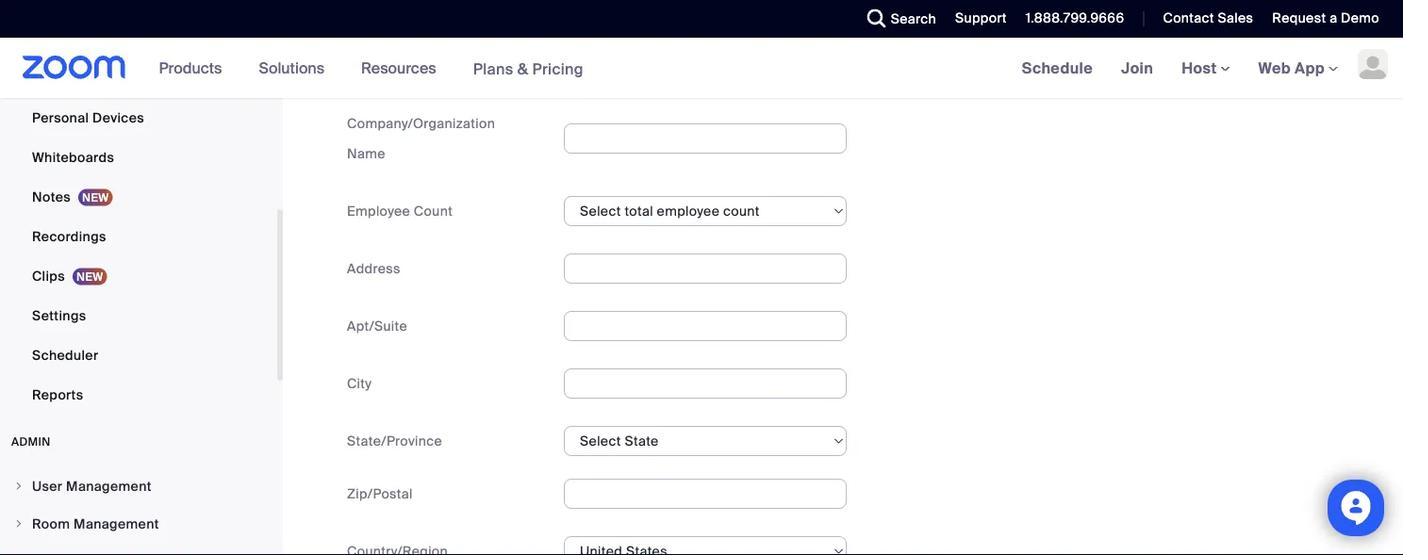 Task type: describe. For each thing, give the bounding box(es) containing it.
management for room management
[[74, 515, 159, 533]]

count
[[414, 203, 453, 220]]

solutions
[[259, 58, 324, 78]]

plans & pricing
[[473, 59, 584, 79]]

plans
[[473, 59, 513, 79]]

personal devices link
[[0, 99, 277, 137]]

search
[[891, 10, 936, 27]]

management for user management
[[66, 478, 152, 495]]

web app button
[[1258, 58, 1338, 78]]

side navigation navigation
[[0, 0, 283, 555]]

phone
[[347, 57, 388, 75]]

address
[[347, 260, 401, 278]]

number
[[392, 57, 444, 75]]

pricing
[[532, 59, 584, 79]]

whiteboards
[[32, 149, 114, 166]]

employee count
[[347, 203, 453, 220]]

schedule link
[[1008, 38, 1107, 98]]

1.888.799.9666 button up 'schedule'
[[1012, 0, 1129, 38]]

app
[[1295, 58, 1325, 78]]

clips link
[[0, 257, 277, 295]]

search button
[[853, 0, 941, 38]]

personal menu menu
[[0, 0, 277, 416]]

1.888.799.9666
[[1026, 9, 1124, 27]]

right image
[[13, 481, 25, 492]]

a
[[1330, 9, 1337, 27]]

support
[[955, 9, 1007, 27]]

company/organization name
[[347, 115, 495, 163]]

profile picture image
[[1358, 49, 1388, 79]]

zoom logo image
[[23, 56, 126, 79]]

resources
[[361, 58, 436, 78]]

product information navigation
[[145, 38, 598, 99]]

reports link
[[0, 376, 277, 414]]

zip/postal
[[347, 486, 413, 503]]

notes
[[32, 188, 71, 206]]

user
[[32, 478, 63, 495]]

apt/suite
[[347, 318, 407, 335]]

employee
[[347, 203, 410, 220]]

city
[[347, 375, 372, 393]]

scheduler
[[32, 347, 98, 364]]

sales
[[1218, 9, 1254, 27]]

web
[[1258, 58, 1291, 78]]

banner containing products
[[0, 38, 1403, 99]]

request
[[1272, 9, 1326, 27]]

web app
[[1258, 58, 1325, 78]]

reports
[[32, 386, 83, 404]]



Task type: vqa. For each thing, say whether or not it's contained in the screenshot.
Learn More
no



Task type: locate. For each thing, give the bounding box(es) containing it.
banner
[[0, 38, 1403, 99]]

company/organization
[[347, 115, 495, 132]]

settings link
[[0, 297, 277, 335]]

None text field
[[564, 0, 847, 24], [564, 124, 847, 154], [564, 254, 847, 284], [564, 312, 847, 342], [564, 479, 847, 510], [564, 0, 847, 24], [564, 124, 847, 154], [564, 254, 847, 284], [564, 312, 847, 342], [564, 479, 847, 510]]

room
[[32, 515, 70, 533]]

products button
[[159, 38, 230, 98]]

request a demo
[[1272, 9, 1380, 27]]

room management menu item
[[0, 506, 277, 542]]

personal
[[32, 109, 89, 126]]

management up room management
[[66, 478, 152, 495]]

state/province
[[347, 433, 442, 450]]

1 vertical spatial management
[[74, 515, 159, 533]]

settings
[[32, 307, 86, 324]]

plans & pricing link
[[473, 59, 584, 79], [473, 59, 584, 79]]

request a demo link
[[1258, 0, 1403, 38], [1272, 9, 1380, 27]]

host button
[[1182, 58, 1230, 78]]

0 vertical spatial management
[[66, 478, 152, 495]]

user management
[[32, 478, 152, 495]]

notes link
[[0, 178, 277, 216]]

join link
[[1107, 38, 1168, 98]]

menu item inside side navigation navigation
[[0, 544, 277, 555]]

None text field
[[564, 51, 847, 81], [564, 369, 847, 399], [564, 51, 847, 81], [564, 369, 847, 399]]

1.888.799.9666 button up schedule link
[[1026, 9, 1124, 27]]

1.888.799.9666 button
[[1012, 0, 1129, 38], [1026, 9, 1124, 27]]

room management
[[32, 515, 159, 533]]

name
[[347, 145, 385, 163]]

clips
[[32, 267, 65, 285]]

whiteboards link
[[0, 139, 277, 176]]

contact sales
[[1163, 9, 1254, 27]]

contact
[[1163, 9, 1214, 27]]

&
[[517, 59, 528, 79]]

management inside menu item
[[74, 515, 159, 533]]

admin menu menu
[[0, 469, 277, 555]]

menu item
[[0, 544, 277, 555]]

contact sales link
[[1149, 0, 1258, 38], [1163, 9, 1254, 27]]

recordings link
[[0, 218, 277, 256]]

resources button
[[361, 38, 445, 98]]

user management menu item
[[0, 469, 277, 504]]

personal devices
[[32, 109, 144, 126]]

schedule
[[1022, 58, 1093, 78]]

join
[[1121, 58, 1153, 78]]

management down user management "menu item"
[[74, 515, 159, 533]]

phone number
[[347, 57, 444, 75]]

support link
[[941, 0, 1012, 38], [955, 9, 1007, 27]]

devices
[[92, 109, 144, 126]]

management inside "menu item"
[[66, 478, 152, 495]]

products
[[159, 58, 222, 78]]

management
[[66, 478, 152, 495], [74, 515, 159, 533]]

demo
[[1341, 9, 1380, 27]]

meetings navigation
[[1008, 38, 1403, 99]]

recordings
[[32, 228, 106, 245]]

admin
[[11, 435, 51, 449]]

right image
[[13, 519, 25, 530]]

scheduler link
[[0, 337, 277, 374]]

host
[[1182, 58, 1221, 78]]

solutions button
[[259, 38, 333, 98]]



